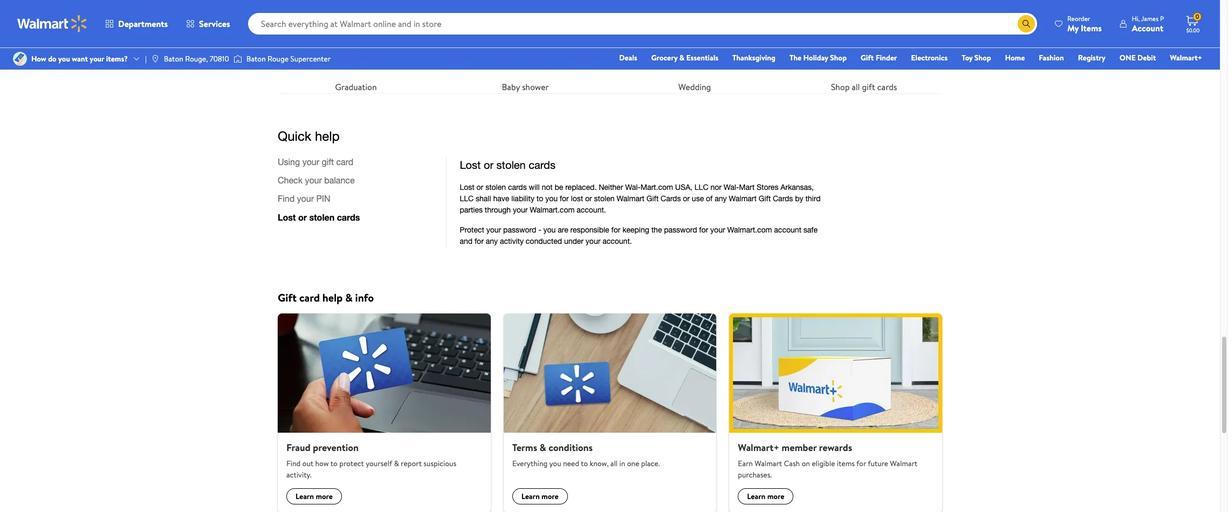 Task type: describe. For each thing, give the bounding box(es) containing it.
0 $0.00
[[1187, 12, 1200, 34]]

the
[[790, 52, 802, 63]]

grocery & essentials link
[[647, 52, 724, 64]]

how do you want your items?
[[31, 53, 128, 64]]

wedding
[[679, 81, 711, 93]]

deals
[[619, 52, 638, 63]]

walmart+ for walmart+
[[1171, 52, 1203, 63]]

electronics link
[[907, 52, 953, 64]]

& inside fraud prevention find out how to protect yourself & report suspicious activity.
[[394, 458, 399, 469]]

gift
[[862, 81, 876, 93]]

suspicious
[[424, 458, 457, 469]]

fraud prevention list item
[[271, 313, 497, 512]]

baton rouge supercenter
[[246, 53, 331, 64]]

for
[[857, 458, 867, 469]]

eligible
[[812, 458, 835, 469]]

learn more for fraud
[[296, 491, 333, 502]]

one
[[627, 458, 640, 469]]

services
[[199, 18, 230, 30]]

essentials
[[687, 52, 719, 63]]

1 horizontal spatial all
[[852, 81, 860, 93]]

baby shower link
[[447, 0, 604, 93]]

more for &
[[542, 491, 559, 502]]

info
[[355, 290, 374, 305]]

baton for baton rouge, 70810
[[164, 53, 183, 64]]

terms & conditions everything you need to know, all in one place.
[[512, 441, 660, 469]]

rouge
[[268, 53, 289, 64]]

toy shop
[[962, 52, 992, 63]]

find
[[287, 458, 301, 469]]

want
[[72, 53, 88, 64]]

one debit
[[1120, 52, 1156, 63]]

learn for terms
[[522, 491, 540, 502]]

the holiday shop link
[[785, 52, 852, 64]]

the holiday shop
[[790, 52, 847, 63]]

fashion link
[[1035, 52, 1069, 64]]

baby
[[502, 81, 520, 93]]

learn more for terms
[[522, 491, 559, 502]]

walmart+ for walmart+ member rewards earn walmart cash on eligible items for future walmart purchases.
[[738, 441, 780, 454]]

list containing fraud prevention
[[271, 313, 949, 512]]

home link
[[1001, 52, 1030, 64]]

departments
[[118, 18, 168, 30]]

your
[[90, 53, 104, 64]]

home
[[1006, 52, 1025, 63]]

need
[[563, 458, 579, 469]]

walmart image
[[17, 15, 87, 32]]

gift finder link
[[856, 52, 902, 64]]

list containing graduation
[[271, 0, 949, 93]]

toy shop link
[[957, 52, 996, 64]]

walmart+ member rewards earn walmart cash on eligible items for future walmart purchases.
[[738, 441, 918, 480]]

deals link
[[615, 52, 642, 64]]

|
[[145, 53, 147, 64]]

thanksgiving link
[[728, 52, 781, 64]]

on
[[802, 458, 810, 469]]

gift for gift card help & info
[[278, 290, 297, 305]]

Search search field
[[248, 13, 1038, 35]]

place.
[[641, 458, 660, 469]]

my
[[1068, 22, 1079, 34]]

help
[[323, 290, 343, 305]]

graduation
[[335, 81, 377, 93]]

items?
[[106, 53, 128, 64]]

cards
[[878, 81, 897, 93]]

holiday
[[804, 52, 829, 63]]

yourself
[[366, 458, 392, 469]]

shop right holiday
[[830, 52, 847, 63]]

prevention
[[313, 441, 359, 454]]

baton rouge, 70810
[[164, 53, 229, 64]]

james
[[1142, 14, 1159, 23]]

debit
[[1138, 52, 1156, 63]]

card
[[299, 290, 320, 305]]

registry
[[1078, 52, 1106, 63]]

p
[[1161, 14, 1164, 23]]

& left the info
[[345, 290, 353, 305]]

future
[[868, 458, 889, 469]]

& right grocery
[[680, 52, 685, 63]]

account
[[1132, 22, 1164, 34]]

electronics
[[911, 52, 948, 63]]

walmart+ member rewards list item
[[723, 313, 949, 512]]

you inside terms & conditions everything you need to know, all in one place.
[[550, 458, 561, 469]]

know,
[[590, 458, 609, 469]]

services button
[[177, 11, 239, 37]]



Task type: vqa. For each thing, say whether or not it's contained in the screenshot.
GIFT CARD HELP & INFO
yes



Task type: locate. For each thing, give the bounding box(es) containing it.
1 learn from the left
[[296, 491, 314, 502]]

shop left gift
[[831, 81, 850, 93]]

you right do
[[58, 53, 70, 64]]

0 horizontal spatial learn
[[296, 491, 314, 502]]

gift inside "gift finder" 'link'
[[861, 52, 874, 63]]

more inside walmart+ member rewards list item
[[768, 491, 785, 502]]

1 horizontal spatial to
[[581, 458, 588, 469]]

terms
[[512, 441, 538, 454]]

to inside terms & conditions everything you need to know, all in one place.
[[581, 458, 588, 469]]

walmart+ inside walmart+ member rewards earn walmart cash on eligible items for future walmart purchases.
[[738, 441, 780, 454]]

how
[[315, 458, 329, 469]]

terms & conditions list item
[[497, 313, 723, 512]]

learn for walmart+
[[747, 491, 766, 502]]

0 vertical spatial you
[[58, 53, 70, 64]]

0 horizontal spatial learn more
[[296, 491, 333, 502]]

reorder
[[1068, 14, 1091, 23]]

 image right 70810
[[233, 53, 242, 64]]

1 more from the left
[[316, 491, 333, 502]]

rewards
[[819, 441, 853, 454]]

learn inside the fraud prevention list item
[[296, 491, 314, 502]]

gift for gift finder
[[861, 52, 874, 63]]

one debit link
[[1115, 52, 1161, 64]]

walmart right future
[[890, 458, 918, 469]]

learn more inside the fraud prevention list item
[[296, 491, 333, 502]]

learn more for walmart+
[[747, 491, 785, 502]]

conditions
[[549, 441, 593, 454]]

& left report
[[394, 458, 399, 469]]

walmart+ link
[[1166, 52, 1208, 64]]

learn for fraud
[[296, 491, 314, 502]]

walmart up purchases.
[[755, 458, 782, 469]]

2 horizontal spatial more
[[768, 491, 785, 502]]

learn down the everything at the left bottom
[[522, 491, 540, 502]]

1 vertical spatial walmart+
[[738, 441, 780, 454]]

fashion
[[1039, 52, 1064, 63]]

 image for baton rouge supercenter
[[233, 53, 242, 64]]

1 vertical spatial you
[[550, 458, 561, 469]]

1 list from the top
[[271, 0, 949, 93]]

 image for baton rouge, 70810
[[151, 54, 160, 63]]

$0.00
[[1187, 26, 1200, 34]]

1 horizontal spatial learn
[[522, 491, 540, 502]]

more inside terms & conditions "list item"
[[542, 491, 559, 502]]

member
[[782, 441, 817, 454]]

baton left rouge,
[[164, 53, 183, 64]]

grocery & essentials
[[652, 52, 719, 63]]

more for member
[[768, 491, 785, 502]]

1 horizontal spatial you
[[550, 458, 561, 469]]

0 horizontal spatial walmart+
[[738, 441, 780, 454]]

more down "how"
[[316, 491, 333, 502]]

all left the in
[[611, 458, 618, 469]]

fraud
[[287, 441, 311, 454]]

2 horizontal spatial learn
[[747, 491, 766, 502]]

0 vertical spatial walmart+
[[1171, 52, 1203, 63]]

finder
[[876, 52, 897, 63]]

gift
[[861, 52, 874, 63], [278, 290, 297, 305]]

baton for baton rouge supercenter
[[246, 53, 266, 64]]

grocery
[[652, 52, 678, 63]]

items
[[1081, 22, 1102, 34]]

reorder my items
[[1068, 14, 1102, 34]]

gift left 'finder'
[[861, 52, 874, 63]]

list
[[271, 0, 949, 93], [271, 313, 949, 512]]

hi, james p account
[[1132, 14, 1164, 34]]

registry link
[[1074, 52, 1111, 64]]

1 walmart from the left
[[755, 458, 782, 469]]

0 horizontal spatial baton
[[164, 53, 183, 64]]

2 list from the top
[[271, 313, 949, 512]]

 image right | on the top left of the page
[[151, 54, 160, 63]]

1 baton from the left
[[164, 53, 183, 64]]

purchases.
[[738, 469, 772, 480]]

do
[[48, 53, 56, 64]]

learn down purchases.
[[747, 491, 766, 502]]

&
[[680, 52, 685, 63], [345, 290, 353, 305], [540, 441, 546, 454], [394, 458, 399, 469]]

baby shower
[[502, 81, 549, 93]]

earn
[[738, 458, 753, 469]]

shop all gift cards link
[[786, 0, 943, 93]]

hi,
[[1132, 14, 1140, 23]]

1 horizontal spatial baton
[[246, 53, 266, 64]]

2 walmart from the left
[[890, 458, 918, 469]]

search icon image
[[1022, 19, 1031, 28]]

learn inside terms & conditions "list item"
[[522, 491, 540, 502]]

cash
[[784, 458, 800, 469]]

graduation link
[[278, 0, 434, 93]]

out
[[302, 458, 314, 469]]

2 learn from the left
[[522, 491, 540, 502]]

0 horizontal spatial walmart
[[755, 458, 782, 469]]

how
[[31, 53, 46, 64]]

1 horizontal spatial learn more
[[522, 491, 559, 502]]

0 vertical spatial gift
[[861, 52, 874, 63]]

0 horizontal spatial you
[[58, 53, 70, 64]]

0 vertical spatial all
[[852, 81, 860, 93]]

rouge,
[[185, 53, 208, 64]]

one
[[1120, 52, 1136, 63]]

to inside fraud prevention find out how to protect yourself & report suspicious activity.
[[331, 458, 338, 469]]

report
[[401, 458, 422, 469]]

more down the everything at the left bottom
[[542, 491, 559, 502]]

 image
[[13, 52, 27, 66]]

1 learn more from the left
[[296, 491, 333, 502]]

0 horizontal spatial to
[[331, 458, 338, 469]]

1 vertical spatial gift
[[278, 290, 297, 305]]

shop right toy
[[975, 52, 992, 63]]

1 horizontal spatial walmart+
[[1171, 52, 1203, 63]]

all inside terms & conditions everything you need to know, all in one place.
[[611, 458, 618, 469]]

walmart+ up earn at the bottom of the page
[[738, 441, 780, 454]]

toy
[[962, 52, 973, 63]]

departments button
[[96, 11, 177, 37]]

& inside terms & conditions everything you need to know, all in one place.
[[540, 441, 546, 454]]

0 vertical spatial list
[[271, 0, 949, 93]]

wedding link
[[617, 0, 773, 93]]

shower
[[522, 81, 549, 93]]

1 vertical spatial all
[[611, 458, 618, 469]]

more for prevention
[[316, 491, 333, 502]]

walmart
[[755, 458, 782, 469], [890, 458, 918, 469]]

& right terms
[[540, 441, 546, 454]]

2 baton from the left
[[246, 53, 266, 64]]

0
[[1196, 12, 1200, 21]]

all left gift
[[852, 81, 860, 93]]

2 to from the left
[[581, 458, 588, 469]]

gift card help & info
[[278, 290, 374, 305]]

Walmart Site-Wide search field
[[248, 13, 1038, 35]]

1 to from the left
[[331, 458, 338, 469]]

1 horizontal spatial more
[[542, 491, 559, 502]]

gift left card
[[278, 290, 297, 305]]

1 horizontal spatial gift
[[861, 52, 874, 63]]

supercenter
[[290, 53, 331, 64]]

learn more down the everything at the left bottom
[[522, 491, 559, 502]]

everything
[[512, 458, 548, 469]]

learn more inside terms & conditions "list item"
[[522, 491, 559, 502]]

learn inside walmart+ member rewards list item
[[747, 491, 766, 502]]

walmart+ down the $0.00
[[1171, 52, 1203, 63]]

learn more down activity.
[[296, 491, 333, 502]]

0 horizontal spatial more
[[316, 491, 333, 502]]

shop all gift cards
[[831, 81, 897, 93]]

3 learn from the left
[[747, 491, 766, 502]]

1 horizontal spatial walmart
[[890, 458, 918, 469]]

you left the "need"
[[550, 458, 561, 469]]

items
[[837, 458, 855, 469]]

protect
[[340, 458, 364, 469]]

0 horizontal spatial gift
[[278, 290, 297, 305]]

you
[[58, 53, 70, 64], [550, 458, 561, 469]]

1 horizontal spatial  image
[[233, 53, 242, 64]]

2 learn more from the left
[[522, 491, 559, 502]]

in
[[620, 458, 626, 469]]

thanksgiving
[[733, 52, 776, 63]]

to right "how"
[[331, 458, 338, 469]]

fraud prevention find out how to protect yourself & report suspicious activity.
[[287, 441, 457, 480]]

shop inside list
[[831, 81, 850, 93]]

more down purchases.
[[768, 491, 785, 502]]

shop
[[830, 52, 847, 63], [975, 52, 992, 63], [831, 81, 850, 93]]

2 horizontal spatial learn more
[[747, 491, 785, 502]]

gift finder
[[861, 52, 897, 63]]

0 horizontal spatial  image
[[151, 54, 160, 63]]

to right the "need"
[[581, 458, 588, 469]]

baton left rouge
[[246, 53, 266, 64]]

more
[[316, 491, 333, 502], [542, 491, 559, 502], [768, 491, 785, 502]]

 image
[[233, 53, 242, 64], [151, 54, 160, 63]]

70810
[[210, 53, 229, 64]]

learn down activity.
[[296, 491, 314, 502]]

3 learn more from the left
[[747, 491, 785, 502]]

learn more down purchases.
[[747, 491, 785, 502]]

learn more
[[296, 491, 333, 502], [522, 491, 559, 502], [747, 491, 785, 502]]

to
[[331, 458, 338, 469], [581, 458, 588, 469]]

0 horizontal spatial all
[[611, 458, 618, 469]]

all
[[852, 81, 860, 93], [611, 458, 618, 469]]

more inside the fraud prevention list item
[[316, 491, 333, 502]]

activity.
[[287, 469, 312, 480]]

1 vertical spatial list
[[271, 313, 949, 512]]

3 more from the left
[[768, 491, 785, 502]]

2 more from the left
[[542, 491, 559, 502]]

learn more inside walmart+ member rewards list item
[[747, 491, 785, 502]]



